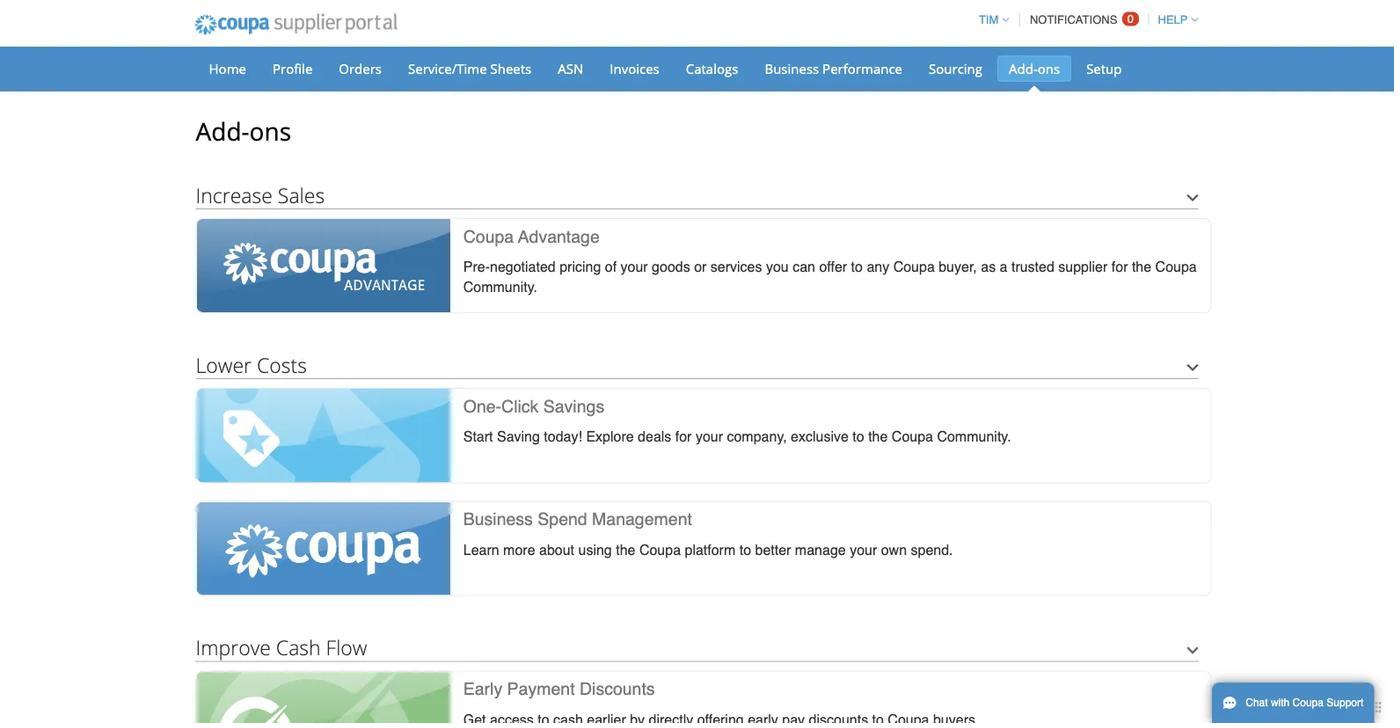 Task type: describe. For each thing, give the bounding box(es) containing it.
coupa supplier portal image
[[183, 3, 409, 47]]

buyer,
[[939, 259, 977, 275]]

2 vertical spatial to
[[740, 541, 751, 558]]

manage
[[795, 541, 846, 558]]

early payment discounts link
[[196, 671, 1212, 723]]

add- inside add-ons link
[[1009, 59, 1038, 77]]

1 horizontal spatial your
[[696, 429, 723, 445]]

spend.
[[911, 541, 953, 558]]

management
[[592, 509, 692, 529]]

1 horizontal spatial community.
[[937, 429, 1011, 445]]

0
[[1128, 12, 1134, 26]]

increase sales
[[196, 181, 325, 208]]

learn more about using the coupa platform to better manage your own spend.
[[463, 541, 953, 558]]

to inside the pre-negotiated pricing of your goods or services you can offer to any coupa buyer, as a trusted supplier for the coupa community.
[[851, 259, 863, 275]]

you
[[766, 259, 789, 275]]

one-
[[463, 396, 501, 416]]

using
[[578, 541, 612, 558]]

early payment discounts
[[463, 679, 655, 699]]

chat with coupa support
[[1246, 697, 1364, 709]]

profile link
[[261, 55, 324, 82]]

a
[[1000, 259, 1008, 275]]

with
[[1271, 697, 1290, 709]]

business for business spend management
[[463, 509, 533, 529]]

business performance
[[765, 59, 903, 77]]

services
[[711, 259, 762, 275]]

service/time sheets link
[[397, 55, 543, 82]]

support
[[1327, 697, 1364, 709]]

orders link
[[327, 55, 393, 82]]

sourcing
[[929, 59, 983, 77]]

community. inside the pre-negotiated pricing of your goods or services you can offer to any coupa buyer, as a trusted supplier for the coupa community.
[[463, 279, 537, 295]]

explore
[[586, 429, 634, 445]]

exclusive
[[791, 429, 849, 445]]

help
[[1158, 13, 1188, 26]]

performance
[[823, 59, 903, 77]]

as
[[981, 259, 996, 275]]

asn link
[[546, 55, 595, 82]]

chat with coupa support button
[[1212, 683, 1374, 723]]

discounts
[[580, 679, 655, 699]]

coupa inside button
[[1293, 697, 1324, 709]]

coupa advantage
[[463, 227, 600, 246]]

about
[[539, 541, 574, 558]]

improve cash flow
[[196, 634, 367, 661]]

can
[[793, 259, 815, 275]]

chat
[[1246, 697, 1268, 709]]

2 vertical spatial the
[[616, 541, 635, 558]]

click
[[501, 396, 539, 416]]

platform
[[685, 541, 736, 558]]

trusted
[[1012, 259, 1055, 275]]

of
[[605, 259, 617, 275]]

goods
[[652, 259, 690, 275]]

setup link
[[1075, 55, 1133, 82]]

offer
[[819, 259, 847, 275]]

start
[[463, 429, 493, 445]]

increase
[[196, 181, 273, 208]]

one-click savings
[[463, 396, 604, 416]]

learn
[[463, 541, 499, 558]]

negotiated
[[490, 259, 556, 275]]

business spend management
[[463, 509, 692, 529]]



Task type: locate. For each thing, give the bounding box(es) containing it.
2 vertical spatial your
[[850, 541, 877, 558]]

for inside the pre-negotiated pricing of your goods or services you can offer to any coupa buyer, as a trusted supplier for the coupa community.
[[1112, 259, 1128, 275]]

flow
[[326, 634, 367, 661]]

lower
[[196, 351, 252, 378]]

any
[[867, 259, 889, 275]]

add-ons down notifications
[[1009, 59, 1060, 77]]

business for business performance
[[765, 59, 819, 77]]

coupa
[[463, 227, 514, 246], [893, 259, 935, 275], [1155, 259, 1197, 275], [892, 429, 933, 445], [639, 541, 681, 558], [1293, 697, 1324, 709]]

for right deals
[[675, 429, 692, 445]]

service/time
[[408, 59, 487, 77]]

1 horizontal spatial the
[[868, 429, 888, 445]]

tim
[[979, 13, 999, 26]]

the right supplier
[[1132, 259, 1152, 275]]

the
[[1132, 259, 1152, 275], [868, 429, 888, 445], [616, 541, 635, 558]]

2 horizontal spatial your
[[850, 541, 877, 558]]

sheets
[[490, 59, 532, 77]]

saving
[[497, 429, 540, 445]]

1 vertical spatial add-ons
[[196, 114, 291, 148]]

your inside the pre-negotiated pricing of your goods or services you can offer to any coupa buyer, as a trusted supplier for the coupa community.
[[621, 259, 648, 275]]

0 vertical spatial add-ons
[[1009, 59, 1060, 77]]

pricing
[[560, 259, 601, 275]]

to right the exclusive
[[853, 429, 864, 445]]

early
[[463, 679, 502, 699]]

0 horizontal spatial add-ons
[[196, 114, 291, 148]]

or
[[694, 259, 707, 275]]

1 horizontal spatial business
[[765, 59, 819, 77]]

the inside the pre-negotiated pricing of your goods or services you can offer to any coupa buyer, as a trusted supplier for the coupa community.
[[1132, 259, 1152, 275]]

orders
[[339, 59, 382, 77]]

to
[[851, 259, 863, 275], [853, 429, 864, 445], [740, 541, 751, 558]]

invoices
[[610, 59, 660, 77]]

navigation containing notifications 0
[[971, 3, 1199, 37]]

sourcing link
[[917, 55, 994, 82]]

costs
[[257, 351, 307, 378]]

home
[[209, 59, 246, 77]]

service/time sheets
[[408, 59, 532, 77]]

1 horizontal spatial add-ons
[[1009, 59, 1060, 77]]

payment
[[507, 679, 575, 699]]

today!
[[544, 429, 582, 445]]

for right supplier
[[1112, 259, 1128, 275]]

add-ons link
[[998, 55, 1072, 82]]

catalogs
[[686, 59, 738, 77]]

own
[[881, 541, 907, 558]]

add- down home "link"
[[196, 114, 249, 148]]

help link
[[1150, 13, 1199, 26]]

1 vertical spatial the
[[868, 429, 888, 445]]

your left company,
[[696, 429, 723, 445]]

deals
[[638, 429, 671, 445]]

business
[[765, 59, 819, 77], [463, 509, 533, 529]]

0 vertical spatial add-
[[1009, 59, 1038, 77]]

invoices link
[[598, 55, 671, 82]]

1 vertical spatial add-
[[196, 114, 249, 148]]

0 vertical spatial your
[[621, 259, 648, 275]]

ons
[[1038, 59, 1060, 77], [249, 114, 291, 148]]

add-ons
[[1009, 59, 1060, 77], [196, 114, 291, 148]]

0 vertical spatial community.
[[463, 279, 537, 295]]

1 vertical spatial community.
[[937, 429, 1011, 445]]

tim link
[[971, 13, 1009, 26]]

the right using
[[616, 541, 635, 558]]

to left the better
[[740, 541, 751, 558]]

spend
[[538, 509, 587, 529]]

add-
[[1009, 59, 1038, 77], [196, 114, 249, 148]]

business performance link
[[753, 55, 914, 82]]

0 horizontal spatial for
[[675, 429, 692, 445]]

company,
[[727, 429, 787, 445]]

your left the own
[[850, 541, 877, 558]]

1 horizontal spatial for
[[1112, 259, 1128, 275]]

1 vertical spatial business
[[463, 509, 533, 529]]

add- down tim link
[[1009, 59, 1038, 77]]

0 horizontal spatial add-
[[196, 114, 249, 148]]

improve
[[196, 634, 271, 661]]

community.
[[463, 279, 537, 295], [937, 429, 1011, 445]]

sales
[[278, 181, 325, 208]]

1 vertical spatial your
[[696, 429, 723, 445]]

1 horizontal spatial add-
[[1009, 59, 1038, 77]]

add-ons down home "link"
[[196, 114, 291, 148]]

supplier
[[1058, 259, 1108, 275]]

better
[[755, 541, 791, 558]]

ons down notifications
[[1038, 59, 1060, 77]]

notifications
[[1030, 13, 1117, 26]]

to left any
[[851, 259, 863, 275]]

setup
[[1086, 59, 1122, 77]]

savings
[[543, 396, 604, 416]]

2 horizontal spatial the
[[1132, 259, 1152, 275]]

more
[[503, 541, 535, 558]]

1 horizontal spatial ons
[[1038, 59, 1060, 77]]

catalogs link
[[674, 55, 750, 82]]

1 vertical spatial to
[[853, 429, 864, 445]]

navigation
[[971, 3, 1199, 37]]

1 vertical spatial for
[[675, 429, 692, 445]]

your right of at the top
[[621, 259, 648, 275]]

0 horizontal spatial business
[[463, 509, 533, 529]]

pre-
[[463, 259, 490, 275]]

start saving today! explore deals for your company, exclusive to the coupa community.
[[463, 429, 1011, 445]]

pre-negotiated pricing of your goods or services you can offer to any coupa buyer, as a trusted supplier for the coupa community.
[[463, 259, 1197, 295]]

for
[[1112, 259, 1128, 275], [675, 429, 692, 445]]

notifications 0
[[1030, 12, 1134, 26]]

0 vertical spatial to
[[851, 259, 863, 275]]

0 horizontal spatial ons
[[249, 114, 291, 148]]

the right the exclusive
[[868, 429, 888, 445]]

profile
[[273, 59, 313, 77]]

0 vertical spatial ons
[[1038, 59, 1060, 77]]

0 horizontal spatial the
[[616, 541, 635, 558]]

advantage
[[518, 227, 600, 246]]

0 horizontal spatial your
[[621, 259, 648, 275]]

business left "performance"
[[765, 59, 819, 77]]

lower costs
[[196, 351, 307, 378]]

cash
[[276, 634, 321, 661]]

0 vertical spatial for
[[1112, 259, 1128, 275]]

0 horizontal spatial community.
[[463, 279, 537, 295]]

0 vertical spatial the
[[1132, 259, 1152, 275]]

0 vertical spatial business
[[765, 59, 819, 77]]

ons up increase sales
[[249, 114, 291, 148]]

home link
[[197, 55, 258, 82]]

business up 'learn'
[[463, 509, 533, 529]]

1 vertical spatial ons
[[249, 114, 291, 148]]

asn
[[558, 59, 583, 77]]



Task type: vqa. For each thing, say whether or not it's contained in the screenshot.
3rd The Online from the top of the page
no



